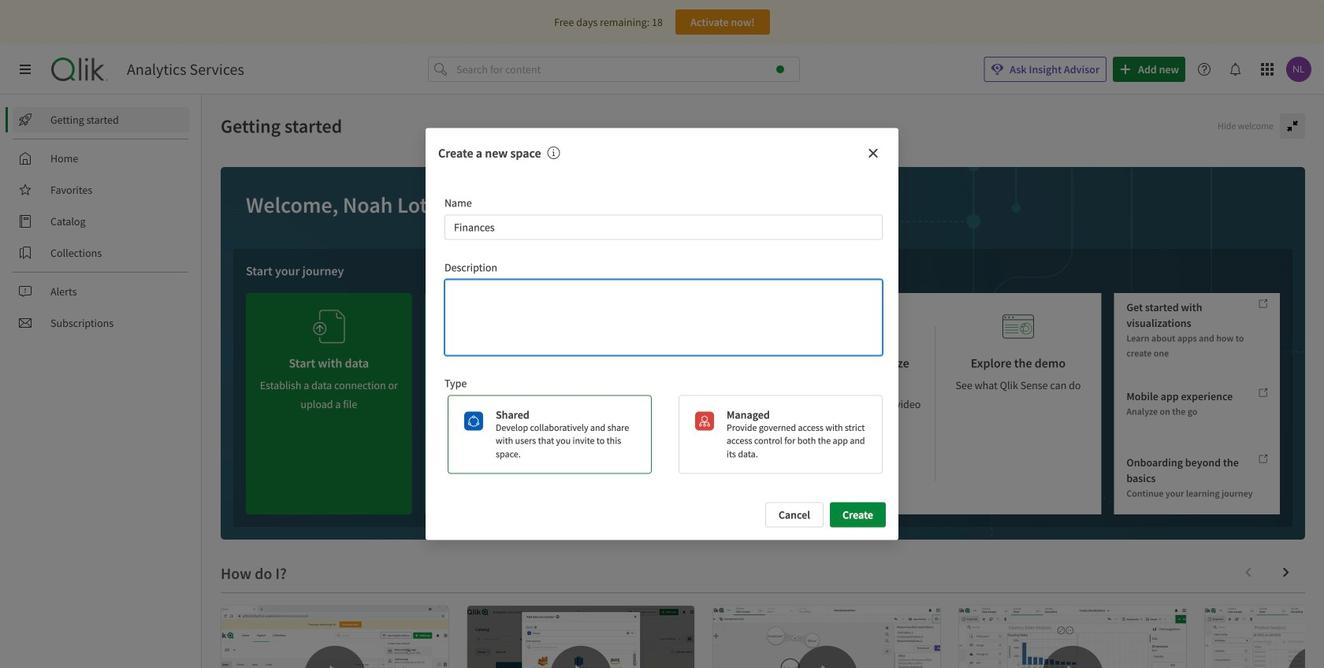 Task type: locate. For each thing, give the bounding box(es) containing it.
dialog
[[426, 128, 899, 541]]

None text field
[[445, 215, 883, 240], [445, 279, 883, 356], [445, 215, 883, 240], [445, 279, 883, 356]]

close image
[[867, 147, 880, 160]]

option group
[[442, 395, 883, 474]]

main content
[[202, 95, 1325, 669]]

explore the demo image
[[1003, 306, 1035, 348]]

home badge image
[[777, 65, 785, 73]]



Task type: vqa. For each thing, say whether or not it's contained in the screenshot.
Alerts image
no



Task type: describe. For each thing, give the bounding box(es) containing it.
hide welcome image
[[1287, 120, 1299, 132]]

close sidebar menu image
[[19, 63, 32, 76]]

navigation pane element
[[0, 101, 201, 342]]

analytics services element
[[127, 60, 244, 79]]



